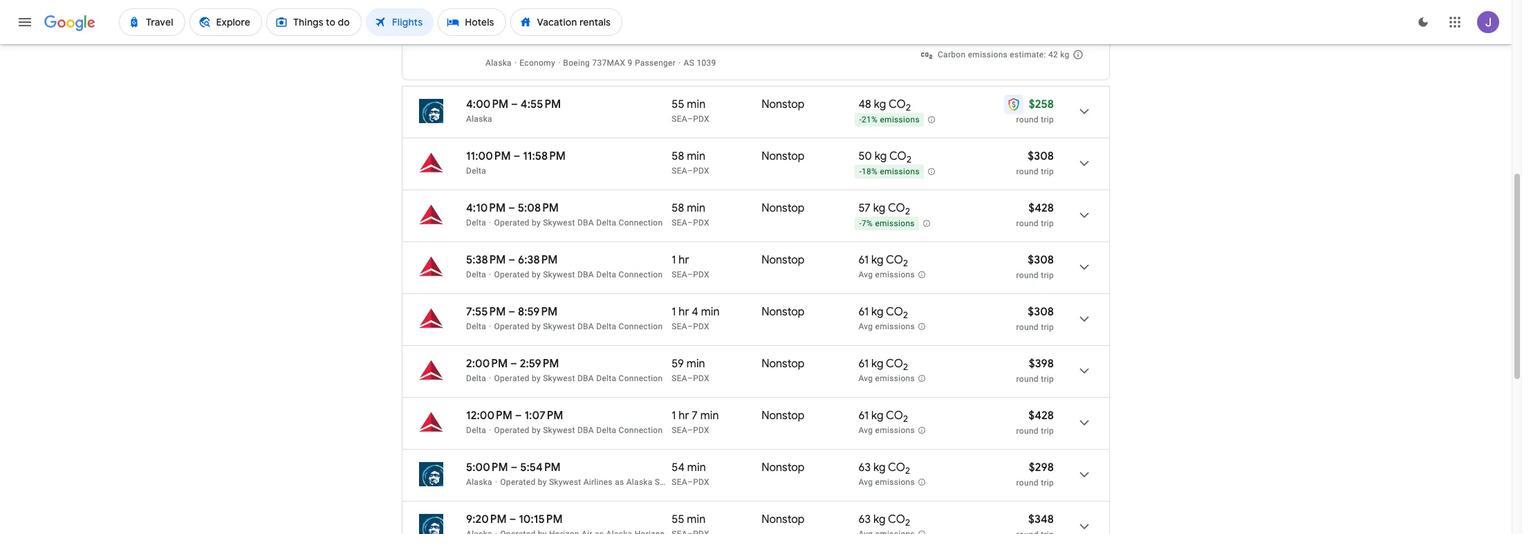 Task type: vqa. For each thing, say whether or not it's contained in the screenshot.


Task type: describe. For each thing, give the bounding box(es) containing it.
operated for 7:55 pm
[[494, 322, 530, 331]]

sea for 6:38 pm
[[672, 270, 688, 279]]

by for 2:59 pm
[[532, 374, 541, 383]]

hr up portland
[[548, 6, 557, 17]]

55 for 55 min
[[672, 513, 685, 526]]

trip for 2:00 pm – 2:59 pm
[[1041, 374, 1054, 384]]

Departure time: 5:00 PM. text field
[[466, 461, 508, 475]]

1 hr 4 min sea – pdx
[[672, 305, 720, 331]]

48
[[859, 98, 872, 111]]

as 1039
[[684, 58, 716, 68]]

12:00 pm
[[466, 409, 513, 423]]

– left '6:38 pm'
[[509, 253, 516, 267]]

operated by skywest dba delta connection for 4:10 pm – 5:08 pm
[[494, 218, 663, 228]]

skywest for 6:38 pm
[[543, 270, 575, 279]]

57
[[859, 201, 871, 215]]

-18% emissions
[[860, 167, 920, 177]]

dba for 6:38 pm
[[578, 270, 594, 279]]

sea inside 1 hr 4 min sea – pdx
[[672, 322, 688, 331]]

as
[[684, 58, 695, 68]]

main menu image
[[17, 14, 33, 30]]

Departure time: 12:00 PM. text field
[[466, 409, 513, 423]]

co inside 50 kg co 2
[[890, 149, 907, 163]]

pdx for 6:38 pm
[[693, 270, 710, 279]]

airlines
[[584, 477, 613, 487]]

dba for 1:07 pm
[[578, 425, 594, 435]]

61 for 59 min
[[859, 357, 869, 371]]

avg for 59 min
[[859, 374, 873, 383]]

57 kg co 2
[[859, 201, 910, 217]]

Departure time: 7:55 PM. text field
[[466, 305, 506, 319]]

1 nonstop flight. element from the top
[[762, 98, 805, 113]]

63 kg co 2 for $298
[[859, 461, 911, 477]]

by for 6:38 pm
[[532, 270, 541, 279]]

avg emissions for 54 min
[[859, 477, 915, 487]]

Departure time: 4:10 PM. text field
[[466, 201, 506, 215]]

leaves seattle-tacoma international airport at 9:20 pm on saturday, november 25 and arrives at portland international airport at 10:15 pm on saturday, november 25. element
[[466, 513, 563, 526]]

12:24 pm
[[486, 27, 529, 41]]

Arrival time: 8:59 PM. text field
[[518, 305, 558, 319]]

2 round from the top
[[1017, 167, 1039, 176]]

54
[[672, 461, 685, 475]]

55 min sea – pdx
[[672, 98, 710, 124]]

skywest for 2:59 pm
[[543, 374, 575, 383]]

alaska down departure time: 5:00 pm. text field
[[466, 477, 492, 487]]

7:55 pm – 8:59 pm
[[466, 305, 558, 319]]

min inside 1 hr 4 min sea – pdx
[[701, 305, 720, 319]]

total duration 1 hr. element
[[672, 253, 762, 269]]

– inside 1 hr sea – pdx
[[688, 270, 693, 279]]

pdx inside 1 hr 7 min sea – pdx
[[693, 425, 710, 435]]

42
[[1049, 50, 1059, 59]]

carbon emissions estimate: 42 kg
[[938, 50, 1070, 59]]

2 for 5:00 pm – 5:54 pm
[[906, 465, 911, 477]]

avg emissions for 59 min
[[859, 374, 915, 383]]

round for 1:07 pm
[[1017, 426, 1039, 436]]

Departure time: 5:38 PM. text field
[[466, 253, 506, 267]]

– inside 54 min sea – pdx
[[688, 477, 693, 487]]

2:59 pm
[[520, 357, 559, 371]]

$398 round trip
[[1017, 357, 1054, 384]]

total duration 55 min. element for 63
[[672, 513, 762, 529]]

min inside 59 min sea – pdx
[[687, 357, 705, 371]]

9
[[628, 58, 633, 68]]

7
[[692, 409, 698, 423]]

leaves seattle-tacoma international airport at 5:00 pm on saturday, november 25 and arrives at portland international airport at 5:54 pm on saturday, november 25. element
[[466, 461, 561, 475]]

co for 5:38 pm – 6:38 pm
[[886, 253, 904, 267]]

5:00 pm – 5:54 pm
[[466, 461, 561, 475]]

co for 9:20 pm – 10:15 pm
[[888, 513, 906, 526]]

leaves seattle-tacoma international airport at 2:00 pm on saturday, november 25 and arrives at portland international airport at 2:59 pm on saturday, november 25. element
[[466, 357, 559, 371]]

8:59 pm
[[518, 305, 558, 319]]

change appearance image
[[1407, 6, 1440, 39]]

5:00 pm
[[466, 461, 508, 475]]

kg for 2:00 pm – 2:59 pm
[[872, 357, 884, 371]]

nonstop for 1:07 pm
[[762, 409, 805, 423]]

1 hr sea – pdx
[[672, 253, 710, 279]]

operated by skywest airlines as alaska skywest
[[500, 477, 688, 487]]

$348
[[1029, 513, 1054, 526]]

boeing
[[563, 58, 590, 68]]

11:58 pm
[[523, 149, 566, 163]]

11:00 pm
[[466, 149, 511, 163]]

operated for 12:00 pm
[[494, 425, 530, 435]]

min inside 54 min sea – pdx
[[688, 461, 706, 475]]

18%
[[862, 167, 878, 177]]

1:07 pm
[[525, 409, 563, 423]]

2 nonstop from the top
[[762, 149, 805, 163]]

63 for 54 min
[[859, 461, 871, 475]]

1 nonstop from the top
[[762, 98, 805, 111]]

4:00 pm
[[466, 98, 509, 111]]

pdx for 2:59 pm
[[693, 374, 710, 383]]

nonstop for 10:15 pm
[[762, 513, 805, 526]]

avg emissions for 1 hr
[[859, 270, 915, 280]]

59 min sea – pdx
[[672, 357, 710, 383]]

61 for 1 hr 4 min
[[859, 305, 869, 319]]

skywest for 1:07 pm
[[543, 425, 575, 435]]

1 for 1 hr
[[672, 253, 676, 267]]

nonstop for 5:08 pm
[[762, 201, 805, 215]]

5:38 pm – 6:38 pm
[[466, 253, 558, 267]]

min down skywest
[[687, 513, 706, 526]]

$428 for 57
[[1029, 201, 1054, 215]]

total duration 58 min. element for 57
[[672, 201, 762, 217]]

carbon emissions estimate: 42 kilograms element
[[938, 50, 1070, 59]]

737max
[[592, 58, 626, 68]]

kg inside 50 kg co 2
[[875, 149, 887, 163]]

connection for 58 min
[[619, 218, 663, 228]]

50 kg co 2
[[859, 149, 912, 165]]

co for 4:10 pm – 5:08 pm
[[888, 201, 906, 215]]

operated by skywest dba delta connection for 12:00 pm – 1:07 pm
[[494, 425, 663, 435]]

operated for 5:38 pm
[[494, 270, 530, 279]]

hr for 1 hr 4 min
[[679, 305, 689, 319]]

as
[[615, 477, 624, 487]]

operated for 2:00 pm
[[494, 374, 530, 383]]

2 for 2:00 pm – 2:59 pm
[[904, 361, 909, 373]]

flight details. leaves seattle-tacoma international airport at 11:00 pm on saturday, november 25 and arrives at portland international airport at 11:58 pm on saturday, november 25. image
[[1068, 147, 1101, 180]]

leaves seattle-tacoma international airport at 4:10 pm on saturday, november 25 and arrives at portland international airport at 5:08 pm on saturday, november 25. element
[[466, 201, 559, 215]]

min up total duration 1 hr. element
[[687, 201, 706, 215]]

Arrival time: 10:15 PM. text field
[[519, 513, 563, 526]]

Departure time: 4:00 PM. text field
[[466, 98, 509, 111]]

leaves seattle-tacoma international airport at 11:00 pm on saturday, november 25 and arrives at portland international airport at 11:58 pm on saturday, november 25. element
[[466, 149, 566, 163]]

operated for 4:10 pm
[[494, 218, 530, 228]]

travel time: 1 hr 4 min
[[486, 6, 584, 17]]

54 min sea – pdx
[[672, 461, 710, 487]]

Arrival time: 5:08 PM. text field
[[518, 201, 559, 215]]

total duration 54 min. element
[[672, 461, 762, 477]]

economy
[[520, 58, 555, 68]]

nonstop flight. element for 12:00 pm – 1:07 pm
[[762, 409, 805, 425]]

avg for 54 min
[[859, 477, 873, 487]]

2 inside 48 kg co 2
[[906, 102, 911, 114]]

4:00 pm – 4:55 pm alaska
[[466, 98, 561, 124]]

308 US dollars text field
[[1028, 253, 1054, 267]]

7:55 pm
[[466, 305, 506, 319]]

round for 2:59 pm
[[1017, 374, 1039, 384]]

50
[[859, 149, 872, 163]]

Departure time: 9:20 PM. text field
[[466, 513, 507, 526]]

1 right time:
[[540, 6, 545, 17]]

pdx for 5:54 pm
[[693, 477, 710, 487]]

skywest for 8:59 pm
[[543, 322, 575, 331]]

61 kg co 2 for 1 hr 7 min
[[859, 409, 909, 425]]

11:00 pm – 11:58 pm delta
[[466, 149, 566, 176]]

trip for 12:00 pm – 1:07 pm
[[1041, 426, 1054, 436]]

travel
[[486, 6, 512, 17]]

-21% emissions
[[860, 115, 920, 125]]

kg for 4:10 pm – 5:08 pm
[[874, 201, 886, 215]]

dba for 2:59 pm
[[578, 374, 594, 383]]

co for 7:55 pm – 8:59 pm
[[886, 305, 904, 319]]

dba for 8:59 pm
[[578, 322, 594, 331]]

Arrival time: 12:24 PM. text field
[[486, 27, 529, 41]]

connection for 1 hr
[[619, 270, 663, 279]]

21%
[[862, 115, 878, 125]]

348 US dollars text field
[[1029, 513, 1054, 526]]

kg inside 48 kg co 2
[[874, 98, 886, 111]]

5:54 pm
[[520, 461, 561, 475]]

– inside 59 min sea – pdx
[[688, 374, 693, 383]]

leaves seattle-tacoma international airport at 4:00 pm on saturday, november 25 and arrives at portland international airport at 4:55 pm on saturday, november 25. element
[[466, 98, 561, 111]]

55 min
[[672, 513, 706, 526]]

total duration 58 min. element for 50
[[672, 149, 762, 165]]

$428 for 61
[[1029, 409, 1054, 423]]

428 US dollars text field
[[1029, 201, 1054, 215]]

boeing 737max 9 passenger
[[563, 58, 676, 68]]

$308 round trip for 58 min
[[1017, 149, 1054, 176]]

flight details. leaves seattle-tacoma international airport at 5:00 pm on saturday, november 25 and arrives at portland international airport at 5:54 pm on saturday, november 25. image
[[1068, 458, 1101, 491]]

connection for 59 min
[[619, 374, 663, 383]]

0 vertical spatial  image
[[515, 58, 517, 68]]

58 min sea – pdx for 11:58 pm
[[672, 149, 710, 176]]

trip for 4:10 pm – 5:08 pm
[[1041, 219, 1054, 228]]

flight details. leaves seattle-tacoma international airport at 4:00 pm on saturday, november 25 and arrives at portland international airport at 4:55 pm on saturday, november 25. image
[[1068, 95, 1101, 128]]

4:10 pm – 5:08 pm
[[466, 201, 559, 215]]

flight details. leaves seattle-tacoma international airport at 9:20 pm on saturday, november 25 and arrives at portland international airport at 10:15 pm on saturday, november 25. image
[[1068, 510, 1101, 534]]

pdx for 11:58 pm
[[693, 166, 710, 176]]

operated by skywest dba delta connection for 7:55 pm – 8:59 pm
[[494, 322, 663, 331]]

hr for 1 hr
[[679, 253, 689, 267]]

– inside 11:00 pm – 11:58 pm delta
[[514, 149, 520, 163]]

1 hr 7 min sea – pdx
[[672, 409, 719, 435]]



Task type: locate. For each thing, give the bounding box(es) containing it.
avg for 1 hr 7 min
[[859, 426, 873, 435]]

avg emissions
[[859, 270, 915, 280], [859, 322, 915, 332], [859, 374, 915, 383], [859, 426, 915, 435], [859, 477, 915, 487]]

pdx for 4:55 pm
[[693, 114, 710, 124]]

0 vertical spatial total duration 58 min. element
[[672, 149, 762, 165]]

operated by skywest dba delta connection
[[494, 218, 663, 228], [494, 270, 663, 279], [494, 322, 663, 331], [494, 374, 663, 383], [494, 425, 663, 435]]

pdx for 5:08 pm
[[693, 218, 710, 228]]

 image for 5:00 pm
[[495, 477, 498, 487]]

$428 left flight details. leaves seattle-tacoma international airport at 12:00 pm on saturday, november 25 and arrives at portland international airport at 1:07 pm on saturday, november 25. image
[[1029, 409, 1054, 423]]

nonstop for 6:38 pm
[[762, 253, 805, 267]]

skywest
[[655, 477, 688, 487]]

4 61 kg co 2 from the top
[[859, 409, 909, 425]]

3 $308 from the top
[[1028, 305, 1054, 319]]

3 - from the top
[[860, 219, 862, 228]]

2 connection from the top
[[619, 270, 663, 279]]

7 trip from the top
[[1041, 426, 1054, 436]]

total duration 58 min. element
[[672, 149, 762, 165], [672, 201, 762, 217]]

2 63 kg co 2 from the top
[[859, 513, 911, 529]]

1 trip from the top
[[1041, 115, 1054, 125]]

$308 round trip for 1 hr 4 min
[[1017, 305, 1054, 332]]

hr left "7"
[[679, 409, 689, 423]]

1 61 from the top
[[859, 253, 869, 267]]

kg
[[1061, 50, 1070, 59], [874, 98, 886, 111], [875, 149, 887, 163], [874, 201, 886, 215], [872, 253, 884, 267], [872, 305, 884, 319], [872, 357, 884, 371], [872, 409, 884, 423], [874, 461, 886, 475], [874, 513, 886, 526]]

avg emissions for 1 hr 7 min
[[859, 426, 915, 435]]

nonstop flight. element
[[762, 98, 805, 113], [762, 149, 805, 165], [762, 201, 805, 217], [762, 253, 805, 269], [762, 305, 805, 321], [762, 357, 805, 373], [762, 409, 805, 425], [762, 461, 805, 477], [762, 513, 805, 529]]

$258
[[1029, 98, 1054, 111]]

pdx inside 1 hr sea – pdx
[[693, 270, 710, 279]]

6 trip from the top
[[1041, 374, 1054, 384]]

258 US dollars text field
[[1029, 98, 1054, 111]]

5:38 pm
[[466, 253, 506, 267]]

2 total duration 55 min. element from the top
[[672, 513, 762, 529]]

1 vertical spatial 63
[[859, 513, 871, 526]]

1 63 kg co 2 from the top
[[859, 461, 911, 477]]

operated down leaves seattle-tacoma international airport at 2:00 pm on saturday, november 25 and arrives at portland international airport at 2:59 pm on saturday, november 25. element
[[494, 374, 530, 383]]

- for 48
[[860, 115, 862, 125]]

round inside $398 round trip
[[1017, 374, 1039, 384]]

5 round from the top
[[1017, 322, 1039, 332]]

Departure time: 11:00 PM. text field
[[466, 149, 511, 163]]

– down 55 min sea – pdx
[[688, 166, 693, 176]]

8 trip from the top
[[1041, 478, 1054, 488]]

2 for 12:00 pm – 1:07 pm
[[904, 413, 909, 425]]

4:55 pm
[[521, 98, 561, 111]]

hr
[[548, 6, 557, 17], [679, 253, 689, 267], [679, 305, 689, 319], [679, 409, 689, 423]]

7 sea from the top
[[672, 425, 688, 435]]

$298 round trip
[[1017, 461, 1054, 488]]

61 kg co 2 for 1 hr
[[859, 253, 909, 269]]

round for 8:59 pm
[[1017, 322, 1039, 332]]

398 US dollars text field
[[1029, 357, 1054, 371]]

nonstop flight. element for 2:00 pm – 2:59 pm
[[762, 357, 805, 373]]

5:08 pm
[[518, 201, 559, 215]]

1 vertical spatial $428
[[1029, 409, 1054, 423]]

8 nonstop flight. element from the top
[[762, 461, 805, 477]]

12:00 pm – 1:07 pm
[[466, 409, 563, 423]]

2 $428 round trip from the top
[[1017, 409, 1054, 436]]

 image for 9:20 pm
[[495, 529, 498, 534]]

3 sea from the top
[[672, 218, 688, 228]]

2 sea from the top
[[672, 166, 688, 176]]

co for 12:00 pm – 1:07 pm
[[886, 409, 904, 423]]

operated down the 12:00 pm – 1:07 pm
[[494, 425, 530, 435]]

total duration 58 min. element up total duration 1 hr. element
[[672, 201, 762, 217]]

nonstop
[[762, 98, 805, 111], [762, 149, 805, 163], [762, 201, 805, 215], [762, 253, 805, 267], [762, 305, 805, 319], [762, 357, 805, 371], [762, 409, 805, 423], [762, 461, 805, 475], [762, 513, 805, 526]]

- for 57
[[860, 219, 862, 228]]

round inside $298 round trip
[[1017, 478, 1039, 488]]

nonstop flight. element for 9:20 pm – 10:15 pm
[[762, 513, 805, 529]]

Arrival time: 5:54 PM. text field
[[520, 461, 561, 475]]

2 58 from the top
[[672, 201, 684, 215]]

sea inside 54 min sea – pdx
[[672, 477, 688, 487]]

sea for 11:58 pm
[[672, 166, 688, 176]]

2 nonstop flight. element from the top
[[762, 149, 805, 165]]

2 - from the top
[[860, 167, 862, 177]]

$428 left flight details. leaves seattle-tacoma international airport at 4:10 pm on saturday, november 25 and arrives at portland international airport at 5:08 pm on saturday, november 25. icon
[[1029, 201, 1054, 215]]

5 nonstop from the top
[[762, 305, 805, 319]]

1 inside 1 hr 4 min sea – pdx
[[672, 305, 676, 319]]

1 vertical spatial $308 round trip
[[1017, 253, 1054, 280]]

trip down $398
[[1041, 374, 1054, 384]]

 image
[[515, 58, 517, 68], [495, 477, 498, 487], [495, 529, 498, 534]]

pdx up total duration 1 hr. element
[[693, 218, 710, 228]]

– left 2:59 pm text box
[[511, 357, 517, 371]]

$308 for 58 min
[[1028, 149, 1054, 163]]

59
[[672, 357, 684, 371]]

4 avg from the top
[[859, 426, 873, 435]]

1 vertical spatial -
[[860, 167, 862, 177]]

1 pdx from the top
[[693, 114, 710, 124]]

61 kg co 2 for 1 hr 4 min
[[859, 305, 909, 321]]

sea for 4:55 pm
[[672, 114, 688, 124]]

4 operated by skywest dba delta connection from the top
[[494, 374, 663, 383]]

$428 round trip up $298
[[1017, 409, 1054, 436]]

1 total duration 55 min. element from the top
[[672, 98, 762, 113]]

estimate:
[[1010, 50, 1046, 59]]

$308 round trip
[[1017, 149, 1054, 176], [1017, 253, 1054, 280], [1017, 305, 1054, 332]]

trip down 308 us dollars text field
[[1041, 271, 1054, 280]]

hr inside 1 hr sea – pdx
[[679, 253, 689, 267]]

skywest down the 8:59 pm at the bottom
[[543, 322, 575, 331]]

round for 6:38 pm
[[1017, 271, 1039, 280]]

trip down $428 text field
[[1041, 219, 1054, 228]]

1 total duration 58 min. element from the top
[[672, 149, 762, 165]]

by down 2:59 pm text box
[[532, 374, 541, 383]]

sea for 5:54 pm
[[672, 477, 688, 487]]

– down total duration 54 min. element
[[688, 477, 693, 487]]

2 vertical spatial -
[[860, 219, 862, 228]]

trip inside $398 round trip
[[1041, 374, 1054, 384]]

by for 5:08 pm
[[532, 218, 541, 228]]

2 $428 from the top
[[1029, 409, 1054, 423]]

sea down 59 at the bottom left of the page
[[672, 374, 688, 383]]

trip inside $298 round trip
[[1041, 478, 1054, 488]]

1 63 from the top
[[859, 461, 871, 475]]

1 58 from the top
[[672, 149, 684, 163]]

nonstop flight. element for 7:55 pm – 8:59 pm
[[762, 305, 805, 321]]

$308 left flight details. leaves seattle-tacoma international airport at 7:55 pm on saturday, november 25 and arrives at portland international airport at 8:59 pm on saturday, november 25. icon
[[1028, 305, 1054, 319]]

2 for 7:55 pm – 8:59 pm
[[904, 309, 909, 321]]

emissions
[[968, 50, 1008, 59], [880, 115, 920, 125], [880, 167, 920, 177], [875, 219, 915, 228], [876, 270, 915, 280], [876, 322, 915, 332], [876, 374, 915, 383], [876, 426, 915, 435], [876, 477, 915, 487]]

nonstop for 5:54 pm
[[762, 461, 805, 475]]

4:10 pm
[[466, 201, 506, 215]]

kg for 7:55 pm – 8:59 pm
[[872, 305, 884, 319]]

1 vertical spatial 55
[[672, 513, 685, 526]]

 image
[[558, 58, 561, 68]]

total duration 1 hr 7 min. element
[[672, 409, 762, 425]]

Arrival time: 2:59 PM. text field
[[520, 357, 559, 371]]

connection
[[619, 218, 663, 228], [619, 270, 663, 279], [619, 322, 663, 331], [619, 374, 663, 383], [619, 425, 663, 435]]

sea up 1 hr sea – pdx
[[672, 218, 688, 228]]

$308 for 1 hr
[[1028, 253, 1054, 267]]

by down "5:54 pm"
[[538, 477, 547, 487]]

hr up 1 hr 4 min sea – pdx
[[679, 253, 689, 267]]

1 $308 from the top
[[1028, 149, 1054, 163]]

4 avg emissions from the top
[[859, 426, 915, 435]]

by down '6:38 pm'
[[532, 270, 541, 279]]

sea inside 1 hr sea – pdx
[[672, 270, 688, 279]]

1 vertical spatial $308
[[1028, 253, 1054, 267]]

sea inside 1 hr 7 min sea – pdx
[[672, 425, 688, 435]]

trip for 7:55 pm – 8:59 pm
[[1041, 322, 1054, 332]]

428 US dollars text field
[[1029, 409, 1054, 423]]

operated down leaves seattle-tacoma international airport at 5:38 pm on saturday, november 25 and arrives at portland international airport at 6:38 pm on saturday, november 25. element
[[494, 270, 530, 279]]

4 round from the top
[[1017, 271, 1039, 280]]

skywest down 1:07 pm
[[543, 425, 575, 435]]

nonstop flight. element for 5:38 pm – 6:38 pm
[[762, 253, 805, 269]]

nonstop for 2:59 pm
[[762, 357, 805, 371]]

55 inside 55 min sea – pdx
[[672, 98, 685, 111]]

- down 57
[[860, 219, 862, 228]]

alaska down departure time: 4:00 pm. text field
[[466, 114, 492, 124]]

by
[[532, 218, 541, 228], [532, 270, 541, 279], [532, 322, 541, 331], [532, 374, 541, 383], [532, 425, 541, 435], [538, 477, 547, 487]]

9:20 pm – 10:15 pm
[[466, 513, 563, 526]]

48 kg co 2
[[859, 98, 911, 114]]

2 $308 from the top
[[1028, 253, 1054, 267]]

nonstop flight. element for 5:00 pm – 5:54 pm
[[762, 461, 805, 477]]

co inside 57 kg co 2
[[888, 201, 906, 215]]

– down total duration 1 hr 4 min. element
[[688, 322, 693, 331]]

– right 4:10 pm
[[508, 201, 515, 215]]

operated by skywest dba delta connection down arrival time: 6:38 pm. text box
[[494, 270, 663, 279]]

6 nonstop flight. element from the top
[[762, 357, 805, 373]]

operated down 'leaves seattle-tacoma international airport at 7:55 pm on saturday, november 25 and arrives at portland international airport at 8:59 pm on saturday, november 25.' element
[[494, 322, 530, 331]]

alaska down 12:24 pm
[[486, 58, 512, 68]]

hr for 1 hr 7 min
[[679, 409, 689, 423]]

delta inside 11:00 pm – 11:58 pm delta
[[466, 166, 486, 176]]

2 $308 round trip from the top
[[1017, 253, 1054, 280]]

1 vertical spatial $428 round trip
[[1017, 409, 1054, 436]]

3 avg from the top
[[859, 374, 873, 383]]

2
[[906, 102, 911, 114], [907, 154, 912, 165], [906, 206, 910, 217], [904, 257, 909, 269], [904, 309, 909, 321], [904, 361, 909, 373], [904, 413, 909, 425], [906, 465, 911, 477], [906, 517, 911, 529]]

flight details. leaves seattle-tacoma international airport at 4:10 pm on saturday, november 25 and arrives at portland international airport at 5:08 pm on saturday, november 25. image
[[1068, 199, 1101, 232]]

Departure time: 2:00 PM. text field
[[466, 357, 508, 371]]

leaves seattle-tacoma international airport at 7:55 pm on saturday, november 25 and arrives at portland international airport at 8:59 pm on saturday, november 25. element
[[466, 305, 558, 319]]

kg for 5:00 pm – 5:54 pm
[[874, 461, 886, 475]]

0 vertical spatial -
[[860, 115, 862, 125]]

skywest for 5:08 pm
[[543, 218, 575, 228]]

Arrival time: 6:38 PM. text field
[[518, 253, 558, 267]]

- down 48
[[860, 115, 862, 125]]

6 sea from the top
[[672, 374, 688, 383]]

1 $308 round trip from the top
[[1017, 149, 1054, 176]]

0 vertical spatial 63 kg co 2
[[859, 461, 911, 477]]

1 avg emissions from the top
[[859, 270, 915, 280]]

2 for 9:20 pm – 10:15 pm
[[906, 517, 911, 529]]

$298
[[1029, 461, 1054, 475]]

co inside 48 kg co 2
[[889, 98, 906, 111]]

7%
[[862, 219, 873, 228]]

operated
[[494, 218, 530, 228], [494, 270, 530, 279], [494, 322, 530, 331], [494, 374, 530, 383], [494, 425, 530, 435], [500, 477, 536, 487]]

pdx
[[693, 114, 710, 124], [693, 166, 710, 176], [693, 218, 710, 228], [693, 270, 710, 279], [693, 322, 710, 331], [693, 374, 710, 383], [693, 425, 710, 435], [693, 477, 710, 487]]

2 61 kg co 2 from the top
[[859, 305, 909, 321]]

3 avg emissions from the top
[[859, 374, 915, 383]]

alaska right as
[[627, 477, 653, 487]]

61 kg co 2 for 59 min
[[859, 357, 909, 373]]

1 round from the top
[[1017, 115, 1039, 125]]

5 avg from the top
[[859, 477, 873, 487]]

4 dba from the top
[[578, 374, 594, 383]]

trip
[[1041, 115, 1054, 125], [1041, 167, 1054, 176], [1041, 219, 1054, 228], [1041, 271, 1054, 280], [1041, 322, 1054, 332], [1041, 374, 1054, 384], [1041, 426, 1054, 436], [1041, 478, 1054, 488]]

round down $398
[[1017, 374, 1039, 384]]

4
[[559, 6, 565, 17], [692, 305, 699, 319]]

308 US dollars text field
[[1028, 149, 1054, 163]]

kg inside 57 kg co 2
[[874, 201, 886, 215]]

time:
[[515, 6, 537, 17]]

trip for 5:38 pm – 6:38 pm
[[1041, 271, 1054, 280]]

6:38 pm
[[518, 253, 558, 267]]

flight details. leaves seattle-tacoma international airport at 12:00 pm on saturday, november 25 and arrives at portland international airport at 1:07 pm on saturday, november 25. image
[[1068, 406, 1101, 439]]

– up 1 hr sea – pdx
[[688, 218, 693, 228]]

7 nonstop from the top
[[762, 409, 805, 423]]

pdx inside 55 min sea – pdx
[[693, 114, 710, 124]]

kg for 9:20 pm – 10:15 pm
[[874, 513, 886, 526]]

– inside 1 hr 4 min sea – pdx
[[688, 322, 693, 331]]

58 min sea – pdx up 1 hr sea – pdx
[[672, 201, 710, 228]]

1 58 min sea – pdx from the top
[[672, 149, 710, 176]]

8 sea from the top
[[672, 477, 688, 487]]

– inside 55 min sea – pdx
[[688, 114, 693, 124]]

delta
[[466, 166, 486, 176], [466, 218, 486, 228], [597, 218, 617, 228], [466, 270, 486, 279], [597, 270, 617, 279], [466, 322, 486, 331], [597, 322, 617, 331], [466, 374, 486, 383], [597, 374, 617, 383], [466, 425, 486, 435], [597, 425, 617, 435]]

0 vertical spatial 63
[[859, 461, 871, 475]]

sea down total duration 1 hr. element
[[672, 270, 688, 279]]

4 connection from the top
[[619, 374, 663, 383]]

58 for 5:08 pm
[[672, 201, 684, 215]]

flight details. leaves seattle-tacoma international airport at 7:55 pm on saturday, november 25 and arrives at portland international airport at 8:59 pm on saturday, november 25. image
[[1068, 302, 1101, 336]]

2 dba from the top
[[578, 270, 594, 279]]

hr down 1 hr sea – pdx
[[679, 305, 689, 319]]

298 US dollars text field
[[1029, 461, 1054, 475]]

operated by skywest dba delta connection down the 8:59 pm at the bottom
[[494, 322, 663, 331]]

1 up 1 hr 4 min sea – pdx
[[672, 253, 676, 267]]

58 min sea – pdx for 5:08 pm
[[672, 201, 710, 228]]

2 inside 50 kg co 2
[[907, 154, 912, 165]]

$308 left flight details. leaves seattle-tacoma international airport at 5:38 pm on saturday, november 25 and arrives at portland international airport at 6:38 pm on saturday, november 25. icon
[[1028, 253, 1054, 267]]

1 down 1 hr sea – pdx
[[672, 305, 676, 319]]

min down as 1039
[[687, 98, 706, 111]]

0 vertical spatial total duration 55 min. element
[[672, 98, 762, 113]]

sea down 54
[[672, 477, 688, 487]]

2:00 pm
[[466, 357, 508, 371]]

3 61 from the top
[[859, 357, 869, 371]]

3 $308 round trip from the top
[[1017, 305, 1054, 332]]

international
[[587, 27, 650, 41]]

flight details. leaves seattle-tacoma international airport at 2:00 pm on saturday, november 25 and arrives at portland international airport at 2:59 pm on saturday, november 25. image
[[1068, 354, 1101, 387]]

9 nonstop flight. element from the top
[[762, 513, 805, 529]]

avg
[[859, 270, 873, 280], [859, 322, 873, 332], [859, 374, 873, 383], [859, 426, 873, 435], [859, 477, 873, 487]]

dba
[[578, 218, 594, 228], [578, 270, 594, 279], [578, 322, 594, 331], [578, 374, 594, 383], [578, 425, 594, 435]]

2 vertical spatial $308
[[1028, 305, 1054, 319]]

round down 308 us dollars text field
[[1017, 271, 1039, 280]]

– right 9:20 pm on the left
[[510, 513, 516, 526]]

10:15 pm
[[519, 513, 563, 526]]

$308 round trip up $308 text box
[[1017, 253, 1054, 280]]

hr inside 1 hr 4 min sea – pdx
[[679, 305, 689, 319]]

1 for 1 hr 4 min
[[672, 305, 676, 319]]

4 down 1 hr sea – pdx
[[692, 305, 699, 319]]

5 operated by skywest dba delta connection from the top
[[494, 425, 663, 435]]

– down total duration 59 min. element
[[688, 374, 693, 383]]

sea up 59 at the bottom left of the page
[[672, 322, 688, 331]]

61 for 1 hr
[[859, 253, 869, 267]]

sea down as
[[672, 114, 688, 124]]

0 vertical spatial $308
[[1028, 149, 1054, 163]]

6 round from the top
[[1017, 374, 1039, 384]]

2 avg from the top
[[859, 322, 873, 332]]

1 operated by skywest dba delta connection from the top
[[494, 218, 663, 228]]

7 round from the top
[[1017, 426, 1039, 436]]

min right 54
[[688, 461, 706, 475]]

61 for 1 hr 7 min
[[859, 409, 869, 423]]

$428 round trip up 308 us dollars text field
[[1017, 201, 1054, 228]]

3 nonstop flight. element from the top
[[762, 201, 805, 217]]

1 55 from the top
[[672, 98, 685, 111]]

– left "5:54 pm"
[[511, 461, 518, 475]]

1 avg from the top
[[859, 270, 873, 280]]

min
[[567, 6, 584, 17], [687, 98, 706, 111], [687, 149, 706, 163], [687, 201, 706, 215], [701, 305, 720, 319], [687, 357, 705, 371], [701, 409, 719, 423], [688, 461, 706, 475], [687, 513, 706, 526]]

pdx inside 1 hr 4 min sea – pdx
[[693, 322, 710, 331]]

avg for 1 hr 4 min
[[859, 322, 873, 332]]

 image down 5:00 pm
[[495, 477, 498, 487]]

2 58 min sea – pdx from the top
[[672, 201, 710, 228]]

sea up 54
[[672, 425, 688, 435]]

4 61 from the top
[[859, 409, 869, 423]]

8 nonstop from the top
[[762, 461, 805, 475]]

round down $308 text box
[[1017, 322, 1039, 332]]

3 connection from the top
[[619, 322, 663, 331]]

8 round from the top
[[1017, 478, 1039, 488]]

pdx inside 54 min sea – pdx
[[693, 477, 710, 487]]

2 total duration 58 min. element from the top
[[672, 201, 762, 217]]

leaves seattle-tacoma international airport at 12:00 pm on saturday, november 25 and arrives at portland international airport at 1:07 pm on saturday, november 25. element
[[466, 409, 563, 423]]

4 trip from the top
[[1041, 271, 1054, 280]]

by down the 8:59 pm at the bottom
[[532, 322, 541, 331]]

1 connection from the top
[[619, 218, 663, 228]]

2 trip from the top
[[1041, 167, 1054, 176]]

2 vertical spatial $308 round trip
[[1017, 305, 1054, 332]]

2:00 pm – 2:59 pm
[[466, 357, 559, 371]]

1 $428 round trip from the top
[[1017, 201, 1054, 228]]

4 up portland
[[559, 6, 565, 17]]

– left 1:07 pm
[[515, 409, 522, 423]]

1 $428 from the top
[[1029, 201, 1054, 215]]

4 sea from the top
[[672, 270, 688, 279]]

 image left the economy
[[515, 58, 517, 68]]

leaves seattle-tacoma international airport at 5:38 pm on saturday, november 25 and arrives at portland international airport at 6:38 pm on saturday, november 25. element
[[466, 253, 558, 267]]

4 nonstop flight. element from the top
[[762, 253, 805, 269]]

– down as
[[688, 114, 693, 124]]

0 vertical spatial $308 round trip
[[1017, 149, 1054, 176]]

0 horizontal spatial 4
[[559, 6, 565, 17]]

$308 down round trip
[[1028, 149, 1054, 163]]

5 avg emissions from the top
[[859, 477, 915, 487]]

sea inside 59 min sea – pdx
[[672, 374, 688, 383]]

1 vertical spatial total duration 58 min. element
[[672, 201, 762, 217]]

round
[[1017, 115, 1039, 125], [1017, 167, 1039, 176], [1017, 219, 1039, 228], [1017, 271, 1039, 280], [1017, 322, 1039, 332], [1017, 374, 1039, 384], [1017, 426, 1039, 436], [1017, 478, 1039, 488]]

3 pdx from the top
[[693, 218, 710, 228]]

1 vertical spatial 58
[[672, 201, 684, 215]]

round for 5:08 pm
[[1017, 219, 1039, 228]]

round down $308 text field
[[1017, 167, 1039, 176]]

5 sea from the top
[[672, 322, 688, 331]]

connection for 1 hr 7 min
[[619, 425, 663, 435]]

1 dba from the top
[[578, 218, 594, 228]]

passenger
[[635, 58, 676, 68]]

portland
[[542, 27, 584, 41]]

Arrival time: 11:58 PM. text field
[[523, 149, 566, 163]]

61 kg co 2
[[859, 253, 909, 269], [859, 305, 909, 321], [859, 357, 909, 373], [859, 409, 909, 425]]

kg for 12:00 pm – 1:07 pm
[[872, 409, 884, 423]]

3 dba from the top
[[578, 322, 594, 331]]

9:20 pm
[[466, 513, 507, 526]]

sea
[[672, 114, 688, 124], [672, 166, 688, 176], [672, 218, 688, 228], [672, 270, 688, 279], [672, 322, 688, 331], [672, 374, 688, 383], [672, 425, 688, 435], [672, 477, 688, 487]]

$398
[[1029, 357, 1054, 371]]

skywest down arrival time: 6:38 pm. text box
[[543, 270, 575, 279]]

1 for 1 hr 7 min
[[672, 409, 676, 423]]

min down 55 min sea – pdx
[[687, 149, 706, 163]]

operated by skywest dba delta connection down 2:59 pm text box
[[494, 374, 663, 383]]

total duration 55 min. element for 48
[[672, 98, 762, 113]]

$308 round trip for 1 hr
[[1017, 253, 1054, 280]]

4 nonstop from the top
[[762, 253, 805, 267]]

trip down 428 us dollars text field
[[1041, 426, 1054, 436]]

– left the 8:59 pm at the bottom
[[509, 305, 516, 319]]

58
[[672, 149, 684, 163], [672, 201, 684, 215]]

 image down departure time: 9:20 pm. text box
[[495, 529, 498, 534]]

2 63 from the top
[[859, 513, 871, 526]]

round for 5:54 pm
[[1017, 478, 1039, 488]]

pdx down total duration 1 hr. element
[[693, 270, 710, 279]]

nonstop flight. element for 4:10 pm – 5:08 pm
[[762, 201, 805, 217]]

55 down as
[[672, 98, 685, 111]]

flight details. leaves seattle-tacoma international airport at 5:38 pm on saturday, november 25 and arrives at portland international airport at 6:38 pm on saturday, november 25. image
[[1068, 250, 1101, 284]]

carbon
[[938, 50, 966, 59]]

1 vertical spatial total duration 55 min. element
[[672, 513, 762, 529]]

total duration 59 min. element
[[672, 357, 762, 373]]

$308
[[1028, 149, 1054, 163], [1028, 253, 1054, 267], [1028, 305, 1054, 319]]

1 inside 1 hr 7 min sea – pdx
[[672, 409, 676, 423]]

skywest down the 5:08 pm
[[543, 218, 575, 228]]

58 up 1 hr sea – pdx
[[672, 201, 684, 215]]

total duration 1 hr 4 min. element
[[672, 305, 762, 321]]

–
[[511, 98, 518, 111], [688, 114, 693, 124], [514, 149, 520, 163], [688, 166, 693, 176], [508, 201, 515, 215], [688, 218, 693, 228], [509, 253, 516, 267], [688, 270, 693, 279], [509, 305, 516, 319], [688, 322, 693, 331], [511, 357, 517, 371], [688, 374, 693, 383], [515, 409, 522, 423], [688, 425, 693, 435], [511, 461, 518, 475], [688, 477, 693, 487], [510, 513, 516, 526]]

– inside 4:00 pm – 4:55 pm alaska
[[511, 98, 518, 111]]

sea for 2:59 pm
[[672, 374, 688, 383]]

total duration 55 min. element
[[672, 98, 762, 113], [672, 513, 762, 529]]

Arrival time: 1:07 PM. text field
[[525, 409, 563, 423]]

2 55 from the top
[[672, 513, 685, 526]]

alaska inside 4:00 pm – 4:55 pm alaska
[[466, 114, 492, 124]]

1 vertical spatial  image
[[495, 477, 498, 487]]

portland international airport
[[542, 27, 688, 41]]

63 kg co 2 for $348
[[859, 513, 911, 529]]

2 for 4:10 pm – 5:08 pm
[[906, 206, 910, 217]]

total duration 55 min. element down total duration 54 min. element
[[672, 513, 762, 529]]

min right "7"
[[701, 409, 719, 423]]

2 pdx from the top
[[693, 166, 710, 176]]

7 pdx from the top
[[693, 425, 710, 435]]

kg for 5:38 pm – 6:38 pm
[[872, 253, 884, 267]]

trip down $308 text field
[[1041, 167, 1054, 176]]

airport
[[652, 27, 688, 41]]

1 inside 1 hr sea – pdx
[[672, 253, 676, 267]]

dba for 5:08 pm
[[578, 218, 594, 228]]

– inside 1 hr 7 min sea – pdx
[[688, 425, 693, 435]]

pdx down as 1039
[[693, 114, 710, 124]]

- down the 50
[[860, 167, 862, 177]]

6 pdx from the top
[[693, 374, 710, 383]]

308 US dollars text field
[[1028, 305, 1054, 319]]

55 down skywest
[[672, 513, 685, 526]]

pdx down total duration 1 hr 4 min. element
[[693, 322, 710, 331]]

1 sea from the top
[[672, 114, 688, 124]]

min up portland
[[567, 6, 584, 17]]

1 61 kg co 2 from the top
[[859, 253, 909, 269]]

1 vertical spatial 63 kg co 2
[[859, 513, 911, 529]]

2 avg emissions from the top
[[859, 322, 915, 332]]

1 horizontal spatial 4
[[692, 305, 699, 319]]

operated by skywest dba delta connection down 1:07 pm text box
[[494, 425, 663, 435]]

1 vertical spatial 58 min sea – pdx
[[672, 201, 710, 228]]

-7% emissions
[[860, 219, 915, 228]]

min inside 55 min sea – pdx
[[687, 98, 706, 111]]

0 vertical spatial 58 min sea – pdx
[[672, 149, 710, 176]]

58 for 11:58 pm
[[672, 149, 684, 163]]

58 min sea – pdx down 55 min sea – pdx
[[672, 149, 710, 176]]

3 61 kg co 2 from the top
[[859, 357, 909, 373]]

operated by skywest dba delta connection down the 5:08 pm
[[494, 218, 663, 228]]

operated down 5:00 pm – 5:54 pm
[[500, 477, 536, 487]]

3 nonstop from the top
[[762, 201, 805, 215]]

3 trip from the top
[[1041, 219, 1054, 228]]

total duration 58 min. element down 55 min sea – pdx
[[672, 149, 762, 165]]

operated down 4:10 pm – 5:08 pm
[[494, 218, 530, 228]]

2 inside 57 kg co 2
[[906, 206, 910, 217]]

total duration 55 min. element down "1039"
[[672, 98, 762, 113]]

$428 round trip for 57
[[1017, 201, 1054, 228]]

4 inside 1 hr 4 min sea – pdx
[[692, 305, 699, 319]]

58 down 55 min sea – pdx
[[672, 149, 684, 163]]

sea for 5:08 pm
[[672, 218, 688, 228]]

1039
[[697, 58, 716, 68]]

round down $298
[[1017, 478, 1039, 488]]

61
[[859, 253, 869, 267], [859, 305, 869, 319], [859, 357, 869, 371], [859, 409, 869, 423]]

2 vertical spatial  image
[[495, 529, 498, 534]]

1 vertical spatial 4
[[692, 305, 699, 319]]

skywest down "5:54 pm"
[[549, 477, 581, 487]]

1
[[540, 6, 545, 17], [672, 253, 676, 267], [672, 305, 676, 319], [672, 409, 676, 423]]

Arrival time: 4:55 PM. text field
[[521, 98, 561, 111]]

operated by skywest dba delta connection for 2:00 pm – 2:59 pm
[[494, 374, 663, 383]]

0 vertical spatial $428 round trip
[[1017, 201, 1054, 228]]

3 operated by skywest dba delta connection from the top
[[494, 322, 663, 331]]

sea inside 55 min sea – pdx
[[672, 114, 688, 124]]

2 operated by skywest dba delta connection from the top
[[494, 270, 663, 279]]

$428
[[1029, 201, 1054, 215], [1029, 409, 1054, 423]]

round trip
[[1017, 115, 1054, 125]]

2 61 from the top
[[859, 305, 869, 319]]

hr inside 1 hr 7 min sea – pdx
[[679, 409, 689, 423]]

pdx down "7"
[[693, 425, 710, 435]]

63 for 55 min
[[859, 513, 871, 526]]

trip down $308 text box
[[1041, 322, 1054, 332]]

sea down 55 min sea – pdx
[[672, 166, 688, 176]]

0 vertical spatial 4
[[559, 6, 565, 17]]

0 vertical spatial 55
[[672, 98, 685, 111]]

5 nonstop flight. element from the top
[[762, 305, 805, 321]]

5 trip from the top
[[1041, 322, 1054, 332]]

trip for 5:00 pm – 5:54 pm
[[1041, 478, 1054, 488]]

8 pdx from the top
[[693, 477, 710, 487]]

63
[[859, 461, 871, 475], [859, 513, 871, 526]]

63 kg co 2
[[859, 461, 911, 477], [859, 513, 911, 529]]

0 vertical spatial $428
[[1029, 201, 1054, 215]]

min inside 1 hr 7 min sea – pdx
[[701, 409, 719, 423]]

0 vertical spatial 58
[[672, 149, 684, 163]]

pdx inside 59 min sea – pdx
[[693, 374, 710, 383]]

1 left "7"
[[672, 409, 676, 423]]

by down the 5:08 pm
[[532, 218, 541, 228]]



